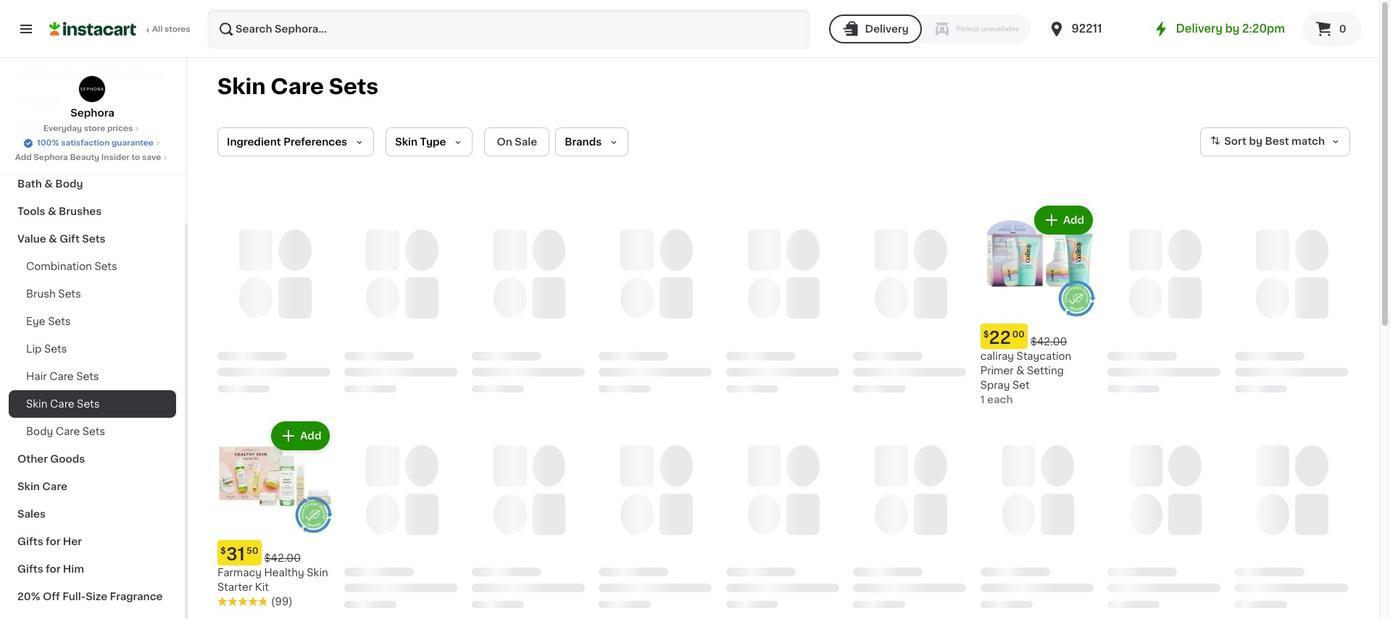 Task type: describe. For each thing, give the bounding box(es) containing it.
lip
[[26, 344, 42, 354]]

add sephora beauty insider to save link
[[15, 152, 170, 164]]

product group containing 31
[[217, 419, 333, 609]]

care for hair care sets link
[[49, 372, 74, 382]]

on
[[497, 137, 512, 147]]

fragrance link
[[9, 143, 176, 170]]

1
[[980, 395, 985, 405]]

skin for skin care link
[[17, 482, 40, 492]]

20%
[[17, 592, 40, 602]]

1 horizontal spatial sephora
[[71, 108, 114, 118]]

bath
[[17, 179, 42, 189]]

store
[[84, 125, 105, 133]]

sephora inside 'link'
[[34, 154, 68, 162]]

1 vertical spatial fragrance
[[110, 592, 163, 602]]

brush
[[26, 289, 56, 299]]

care for body care sets link
[[56, 427, 80, 437]]

0 horizontal spatial skin care sets
[[26, 399, 100, 409]]

on sale
[[497, 137, 537, 147]]

add button for 22
[[1036, 207, 1092, 233]]

20% off full-size fragrance
[[17, 592, 163, 602]]

(99)
[[271, 597, 292, 607]]

eye sets
[[26, 317, 71, 327]]

body inside bath & body link
[[55, 179, 83, 189]]

delivery by 2:20pm link
[[1153, 20, 1285, 38]]

0 vertical spatial fragrance
[[17, 151, 70, 162]]

caliray staycation primer & setting spray set 1 each
[[980, 352, 1071, 405]]

other goods link
[[9, 446, 176, 473]]

$42.00 for 22
[[1031, 337, 1067, 347]]

all stores
[[152, 25, 190, 33]]

delivery by 2:20pm
[[1176, 23, 1285, 34]]

instacart logo image
[[49, 20, 136, 38]]

gifts for her link
[[9, 528, 176, 556]]

satisfaction
[[61, 139, 110, 147]]

brush sets link
[[9, 280, 176, 308]]

0 vertical spatial beauty
[[127, 69, 165, 79]]

party
[[60, 69, 89, 79]]

skin type
[[395, 137, 446, 147]]

set
[[1012, 381, 1030, 391]]

type
[[420, 137, 446, 147]]

off
[[43, 592, 60, 602]]

all
[[152, 25, 163, 33]]

0 button
[[1302, 12, 1362, 46]]

sets up preferences
[[329, 76, 379, 97]]

add sephora beauty insider to save
[[15, 154, 161, 162]]

caliray
[[980, 352, 1014, 362]]

sephora link
[[71, 75, 114, 120]]

tools & brushes link
[[9, 198, 176, 225]]

$ 22 00
[[983, 330, 1025, 347]]

spray
[[980, 381, 1010, 391]]

farmacy healthy skin starter kit
[[217, 568, 328, 593]]

body care sets link
[[9, 418, 176, 446]]

ingredient
[[227, 137, 281, 147]]

sets down skin care sets link
[[82, 427, 105, 437]]

add for 31
[[300, 432, 321, 442]]

& for value
[[49, 234, 57, 244]]

all stores link
[[49, 9, 191, 49]]

care for skin care sets link
[[50, 399, 74, 409]]

skin care sets link
[[9, 391, 176, 418]]

everyday
[[43, 125, 82, 133]]

insider
[[101, 154, 130, 162]]

kit
[[255, 583, 269, 593]]

holiday
[[17, 69, 58, 79]]

holiday party ready beauty link
[[9, 60, 176, 88]]

sale
[[515, 137, 537, 147]]

sets right "lip"
[[44, 344, 67, 354]]

20% off full-size fragrance link
[[9, 583, 176, 611]]

best
[[1265, 136, 1289, 147]]

combination sets link
[[9, 253, 176, 280]]

skin care
[[17, 482, 67, 492]]

ingredient preferences
[[227, 137, 347, 147]]

gifts for him link
[[9, 556, 176, 583]]

body inside body care sets link
[[26, 427, 53, 437]]

31
[[226, 546, 245, 563]]

lip sets
[[26, 344, 67, 354]]

care for the hair care link
[[41, 124, 66, 134]]

care up the ingredient preferences dropdown button at the top left of page
[[271, 76, 324, 97]]

hair care sets link
[[9, 363, 176, 391]]

gifts for gifts for her
[[17, 537, 43, 547]]

tools
[[17, 207, 45, 217]]

her
[[63, 537, 82, 547]]

for for him
[[46, 565, 60, 575]]

sets down value & gift sets link
[[94, 262, 117, 272]]

delivery button
[[829, 14, 922, 43]]

$ for 22
[[983, 331, 989, 340]]

add for 22
[[1063, 215, 1084, 225]]

everyday store prices
[[43, 125, 133, 133]]

22
[[989, 330, 1011, 347]]

brush sets
[[26, 289, 81, 299]]

gifts for him
[[17, 565, 84, 575]]

bath & body
[[17, 179, 83, 189]]

skin type button
[[386, 128, 473, 157]]

skin care link
[[9, 473, 176, 501]]

preferences
[[283, 137, 347, 147]]

skin inside farmacy healthy skin starter kit
[[307, 568, 328, 578]]

sets up skin care sets link
[[76, 372, 99, 382]]

combination
[[26, 262, 92, 272]]

brands
[[565, 137, 602, 147]]



Task type: locate. For each thing, give the bounding box(es) containing it.
prices
[[107, 125, 133, 133]]

for left him
[[46, 565, 60, 575]]

makeup link
[[9, 88, 176, 115]]

& up 'set'
[[1016, 366, 1024, 376]]

gifts down sales
[[17, 537, 43, 547]]

0 vertical spatial sephora
[[71, 108, 114, 118]]

body up 'other'
[[26, 427, 53, 437]]

guarantee
[[112, 139, 154, 147]]

add inside 'link'
[[15, 154, 32, 162]]

00
[[1012, 331, 1025, 340]]

primer
[[980, 366, 1014, 376]]

& for tools
[[48, 207, 56, 217]]

by right sort
[[1249, 136, 1263, 147]]

beauty
[[127, 69, 165, 79], [70, 154, 99, 162]]

gifts for gifts for him
[[17, 565, 43, 575]]

by inside field
[[1249, 136, 1263, 147]]

1 horizontal spatial fragrance
[[110, 592, 163, 602]]

1 vertical spatial product group
[[217, 419, 333, 609]]

makeup
[[17, 96, 59, 107]]

$22.00 original price: $42.00 element
[[980, 324, 1096, 350]]

staycation
[[1017, 352, 1071, 362]]

0 vertical spatial add button
[[1036, 207, 1092, 233]]

sets right 'eye'
[[48, 317, 71, 327]]

0 horizontal spatial beauty
[[70, 154, 99, 162]]

sephora up store
[[71, 108, 114, 118]]

$42.00 up staycation on the right bottom of page
[[1031, 337, 1067, 347]]

1 vertical spatial sephora
[[34, 154, 68, 162]]

value & gift sets link
[[9, 225, 176, 253]]

50
[[246, 547, 258, 556]]

2 gifts from the top
[[17, 565, 43, 575]]

1 horizontal spatial skin care sets
[[217, 76, 379, 97]]

1 horizontal spatial add
[[300, 432, 321, 442]]

gifts up 20%
[[17, 565, 43, 575]]

$ for 31
[[220, 547, 226, 556]]

2 vertical spatial add
[[300, 432, 321, 442]]

0
[[1339, 24, 1346, 34]]

care up the goods
[[56, 427, 80, 437]]

by for sort
[[1249, 136, 1263, 147]]

hair care
[[17, 124, 66, 134]]

hair down "lip"
[[26, 372, 47, 382]]

92211
[[1072, 23, 1102, 34]]

skin down hair care sets
[[26, 399, 48, 409]]

delivery for delivery by 2:20pm
[[1176, 23, 1223, 34]]

sephora logo image
[[79, 75, 106, 103]]

product group containing 22
[[980, 203, 1096, 408]]

0 horizontal spatial delivery
[[865, 24, 909, 34]]

skin inside dropdown button
[[395, 137, 418, 147]]

1 vertical spatial by
[[1249, 136, 1263, 147]]

$42.00 up healthy
[[264, 554, 301, 564]]

tools & brushes
[[17, 207, 102, 217]]

& inside caliray staycation primer & setting spray set 1 each
[[1016, 366, 1024, 376]]

skin right healthy
[[307, 568, 328, 578]]

0 horizontal spatial sephora
[[34, 154, 68, 162]]

other goods
[[17, 454, 85, 465]]

1 horizontal spatial by
[[1249, 136, 1263, 147]]

sort by
[[1224, 136, 1263, 147]]

1 horizontal spatial product group
[[980, 203, 1096, 408]]

None search field
[[207, 9, 810, 49]]

0 horizontal spatial fragrance
[[17, 151, 70, 162]]

sephora down 100%
[[34, 154, 68, 162]]

care down lip sets
[[49, 372, 74, 382]]

0 horizontal spatial $42.00
[[264, 554, 301, 564]]

1 vertical spatial gifts
[[17, 565, 43, 575]]

sets down combination sets
[[58, 289, 81, 299]]

care for skin care link
[[42, 482, 67, 492]]

0 vertical spatial hair
[[17, 124, 39, 134]]

starter
[[217, 583, 252, 593]]

beauty inside 'link'
[[70, 154, 99, 162]]

0 horizontal spatial by
[[1225, 23, 1240, 34]]

92211 button
[[1048, 9, 1135, 49]]

Best match Sort by field
[[1200, 128, 1350, 157]]

product group
[[980, 203, 1096, 408], [217, 419, 333, 609]]

ready
[[91, 69, 125, 79]]

$ up the 'farmacy'
[[220, 547, 226, 556]]

ingredient preferences button
[[217, 128, 374, 157]]

2:20pm
[[1242, 23, 1285, 34]]

1 horizontal spatial beauty
[[127, 69, 165, 79]]

& for bath
[[44, 179, 53, 189]]

each
[[987, 395, 1013, 405]]

0 vertical spatial by
[[1225, 23, 1240, 34]]

1 vertical spatial for
[[46, 565, 60, 575]]

$
[[983, 331, 989, 340], [220, 547, 226, 556]]

add
[[15, 154, 32, 162], [1063, 215, 1084, 225], [300, 432, 321, 442]]

brands button
[[555, 128, 629, 157]]

1 horizontal spatial delivery
[[1176, 23, 1223, 34]]

value & gift sets
[[17, 234, 106, 244]]

0 vertical spatial $
[[983, 331, 989, 340]]

body up the tools & brushes
[[55, 179, 83, 189]]

0 horizontal spatial $
[[220, 547, 226, 556]]

care
[[271, 76, 324, 97], [41, 124, 66, 134], [49, 372, 74, 382], [50, 399, 74, 409], [56, 427, 80, 437], [42, 482, 67, 492]]

0 vertical spatial skin care sets
[[217, 76, 379, 97]]

1 horizontal spatial $42.00
[[1031, 337, 1067, 347]]

1 vertical spatial add
[[1063, 215, 1084, 225]]

setting
[[1027, 366, 1064, 376]]

1 gifts from the top
[[17, 537, 43, 547]]

skin up sales
[[17, 482, 40, 492]]

1 horizontal spatial add button
[[1036, 207, 1092, 233]]

lip sets link
[[9, 336, 176, 363]]

skin care sets down hair care sets
[[26, 399, 100, 409]]

care down other goods on the left bottom of page
[[42, 482, 67, 492]]

$ up caliray
[[983, 331, 989, 340]]

skin up ingredient
[[217, 76, 266, 97]]

beauty right ready
[[127, 69, 165, 79]]

goods
[[50, 454, 85, 465]]

100% satisfaction guarantee button
[[23, 135, 162, 149]]

1 vertical spatial $
[[220, 547, 226, 556]]

sales
[[17, 510, 46, 520]]

$ inside $ 22 00
[[983, 331, 989, 340]]

fragrance right size
[[110, 592, 163, 602]]

sets up body care sets link
[[77, 399, 100, 409]]

size
[[86, 592, 107, 602]]

& left gift
[[49, 234, 57, 244]]

& right tools
[[48, 207, 56, 217]]

2 horizontal spatial add
[[1063, 215, 1084, 225]]

1 vertical spatial skin care sets
[[26, 399, 100, 409]]

everyday store prices link
[[43, 123, 142, 135]]

0 vertical spatial body
[[55, 179, 83, 189]]

him
[[63, 565, 84, 575]]

hair
[[17, 124, 39, 134], [26, 372, 47, 382]]

body
[[55, 179, 83, 189], [26, 427, 53, 437]]

healthy
[[264, 568, 304, 578]]

skin
[[217, 76, 266, 97], [395, 137, 418, 147], [26, 399, 48, 409], [17, 482, 40, 492], [307, 568, 328, 578]]

skin care sets
[[217, 76, 379, 97], [26, 399, 100, 409]]

0 horizontal spatial body
[[26, 427, 53, 437]]

0 vertical spatial for
[[46, 537, 60, 547]]

for for her
[[46, 537, 60, 547]]

care down hair care sets
[[50, 399, 74, 409]]

eye
[[26, 317, 45, 327]]

1 horizontal spatial body
[[55, 179, 83, 189]]

for
[[46, 537, 60, 547], [46, 565, 60, 575]]

add button
[[1036, 207, 1092, 233], [273, 424, 329, 450]]

0 vertical spatial product group
[[980, 203, 1096, 408]]

hair for hair care sets
[[26, 372, 47, 382]]

1 horizontal spatial $
[[983, 331, 989, 340]]

by for delivery
[[1225, 23, 1240, 34]]

1 vertical spatial $42.00
[[264, 554, 301, 564]]

sets right gift
[[82, 234, 106, 244]]

sets
[[329, 76, 379, 97], [82, 234, 106, 244], [94, 262, 117, 272], [58, 289, 81, 299], [48, 317, 71, 327], [44, 344, 67, 354], [76, 372, 99, 382], [77, 399, 100, 409], [82, 427, 105, 437]]

by
[[1225, 23, 1240, 34], [1249, 136, 1263, 147]]

full-
[[62, 592, 86, 602]]

hair up 100%
[[17, 124, 39, 134]]

& inside "link"
[[48, 207, 56, 217]]

beauty down satisfaction
[[70, 154, 99, 162]]

fragrance
[[17, 151, 70, 162], [110, 592, 163, 602]]

match
[[1292, 136, 1325, 147]]

2 for from the top
[[46, 565, 60, 575]]

$42.00 for 31
[[264, 554, 301, 564]]

combination sets
[[26, 262, 117, 272]]

service type group
[[829, 14, 1031, 43]]

1 vertical spatial body
[[26, 427, 53, 437]]

skin for skin type dropdown button
[[395, 137, 418, 147]]

sets inside 'link'
[[58, 289, 81, 299]]

0 horizontal spatial add
[[15, 154, 32, 162]]

on sale button
[[484, 128, 550, 157]]

fragrance down 100%
[[17, 151, 70, 162]]

1 for from the top
[[46, 537, 60, 547]]

1 vertical spatial beauty
[[70, 154, 99, 162]]

& right bath
[[44, 179, 53, 189]]

0 horizontal spatial add button
[[273, 424, 329, 450]]

sort
[[1224, 136, 1247, 147]]

hair care link
[[9, 115, 176, 143]]

care up 100%
[[41, 124, 66, 134]]

0 vertical spatial add
[[15, 154, 32, 162]]

1 vertical spatial hair
[[26, 372, 47, 382]]

1 vertical spatial add button
[[273, 424, 329, 450]]

by left the 2:20pm
[[1225, 23, 1240, 34]]

100% satisfaction guarantee
[[37, 139, 154, 147]]

save
[[142, 154, 161, 162]]

&
[[44, 179, 53, 189], [48, 207, 56, 217], [49, 234, 57, 244], [1016, 366, 1024, 376]]

for left her
[[46, 537, 60, 547]]

skin care sets up the ingredient preferences dropdown button at the top left of page
[[217, 76, 379, 97]]

$ inside $ 31 50
[[220, 547, 226, 556]]

0 horizontal spatial product group
[[217, 419, 333, 609]]

0 vertical spatial gifts
[[17, 537, 43, 547]]

skin left type
[[395, 137, 418, 147]]

Search field
[[209, 10, 808, 48]]

delivery inside delivery button
[[865, 24, 909, 34]]

add button for 31
[[273, 424, 329, 450]]

skin for skin care sets link
[[26, 399, 48, 409]]

100%
[[37, 139, 59, 147]]

eye sets link
[[9, 308, 176, 336]]

0 vertical spatial $42.00
[[1031, 337, 1067, 347]]

delivery inside delivery by 2:20pm link
[[1176, 23, 1223, 34]]

brushes
[[59, 207, 102, 217]]

holiday party ready beauty
[[17, 69, 165, 79]]

$31.50 original price: $42.00 element
[[217, 541, 333, 566]]

sales link
[[9, 501, 176, 528]]

★★★★★
[[217, 597, 268, 607], [217, 597, 268, 607]]

gift
[[60, 234, 80, 244]]

delivery for delivery
[[865, 24, 909, 34]]

hair for hair care
[[17, 124, 39, 134]]



Task type: vqa. For each thing, say whether or not it's contained in the screenshot.
(527)
no



